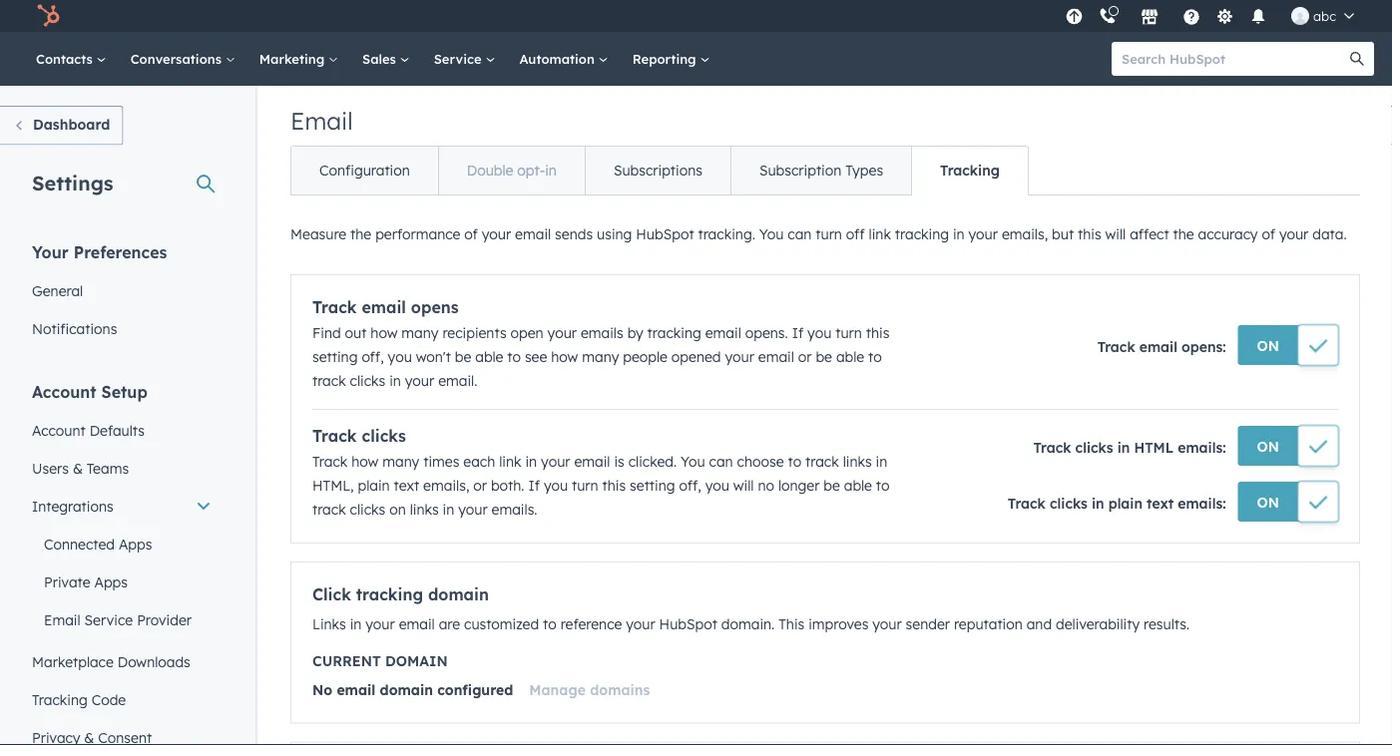 Task type: vqa. For each thing, say whether or not it's contained in the screenshot.
top Copy
no



Task type: describe. For each thing, give the bounding box(es) containing it.
sales
[[362, 50, 400, 67]]

configuration link
[[292, 147, 438, 195]]

users
[[32, 460, 69, 477]]

account setup element
[[20, 381, 224, 746]]

your right open on the left top of page
[[548, 324, 577, 342]]

0 vertical spatial turn
[[816, 226, 843, 243]]

service link
[[422, 32, 508, 86]]

0 vertical spatial links
[[843, 453, 872, 471]]

navigation containing configuration
[[291, 146, 1029, 196]]

upgrade link
[[1062, 5, 1087, 26]]

in inside navigation
[[545, 162, 557, 179]]

domain for tracking
[[428, 585, 489, 605]]

find
[[313, 324, 341, 342]]

no
[[758, 477, 775, 495]]

opens for track email opens find out how many recipients open your emails by tracking email opens. if you turn this setting off, you won't be able to see how many people opened your email or be able to track clicks in your email.
[[411, 298, 459, 318]]

2 of from the left
[[1262, 226, 1276, 243]]

account setup
[[32, 382, 148, 402]]

0 vertical spatial hubspot
[[636, 226, 694, 243]]

email left :
[[1140, 338, 1178, 356]]

is
[[614, 453, 625, 471]]

calling icon image
[[1099, 8, 1117, 26]]

email.
[[438, 372, 478, 390]]

search image
[[1351, 52, 1365, 66]]

settings image
[[1217, 8, 1235, 26]]

can inside track clicks track how many times each link in your email is clicked. you can choose to track links in html, plain text emails, or both. if you turn this setting off, you will no longer be able to track clicks on links in your emails.
[[709, 453, 734, 471]]

provider
[[137, 612, 192, 629]]

setting inside track clicks track how many times each link in your email is clicked. you can choose to track links in html, plain text emails, or both. if you turn this setting off, you will no longer be able to track clicks on links in your emails.
[[630, 477, 675, 495]]

contacts
[[36, 50, 97, 67]]

marketplaces button
[[1129, 0, 1171, 32]]

be inside track clicks track how many times each link in your email is clicked. you can choose to track links in html, plain text emails, or both. if you turn this setting off, you will no longer be able to track clicks on links in your emails.
[[824, 477, 840, 495]]

out
[[345, 324, 367, 342]]

emails
[[581, 324, 624, 342]]

turn inside track email opens find out how many recipients open your emails by tracking email opens. if you turn this setting off, you won't be able to see how many people opened your email or be able to track clicks in your email.
[[836, 324, 862, 342]]

general link
[[20, 272, 224, 310]]

or inside track clicks track how many times each link in your email is clicked. you can choose to track links in html, plain text emails, or both. if you turn this setting off, you will no longer be able to track clicks on links in your emails.
[[474, 477, 487, 495]]

2 on from the top
[[1258, 438, 1280, 455]]

account defaults link
[[20, 412, 224, 450]]

email for email
[[291, 106, 353, 136]]

email inside track clicks track how many times each link in your email is clicked. you can choose to track links in html, plain text emails, or both. if you turn this setting off, you will no longer be able to track clicks on links in your emails.
[[575, 453, 611, 471]]

off, inside track clicks track how many times each link in your email is clicked. you can choose to track links in html, plain text emails, or both. if you turn this setting off, you will no longer be able to track clicks on links in your emails.
[[679, 477, 702, 495]]

recipients
[[443, 324, 507, 342]]

code
[[92, 691, 126, 709]]

track for track clicks in html emails:
[[1034, 439, 1072, 457]]

email left sends in the left top of the page
[[515, 226, 551, 243]]

conversations link
[[119, 32, 247, 86]]

marketplace downloads
[[32, 653, 191, 671]]

times
[[424, 453, 460, 471]]

0 vertical spatial you
[[760, 226, 784, 243]]

1 vertical spatial track
[[806, 453, 839, 471]]

see
[[525, 348, 547, 366]]

1 of from the left
[[465, 226, 478, 243]]

teams
[[87, 460, 129, 477]]

are
[[439, 616, 460, 634]]

configured
[[438, 681, 513, 699]]

manage domains link
[[529, 681, 650, 699]]

track clicks track how many times each link in your email is clicked. you can choose to track links in html, plain text emails, or both. if you turn this setting off, you will no longer be able to track clicks on links in your emails.
[[313, 426, 890, 519]]

measure the performance of your email sends using hubspot tracking. you can turn off link tracking in your emails, but this will affect the accuracy of your data.
[[291, 226, 1347, 243]]

manage domains
[[529, 681, 650, 699]]

tracking.
[[698, 226, 756, 243]]

conversations
[[131, 50, 225, 67]]

abc button
[[1280, 0, 1367, 32]]

performance
[[376, 226, 461, 243]]

track clicks in plain text emails:
[[1008, 495, 1227, 513]]

on for track email opens
[[1258, 337, 1280, 354]]

private apps
[[44, 574, 128, 591]]

tracking for tracking
[[941, 162, 1000, 179]]

downloads
[[118, 653, 191, 671]]

1 horizontal spatial text
[[1147, 495, 1174, 513]]

1 vertical spatial links
[[410, 501, 439, 519]]

0 vertical spatial emails,
[[1002, 226, 1049, 243]]

private
[[44, 574, 90, 591]]

links
[[313, 616, 346, 634]]

account for account defaults
[[32, 422, 86, 439]]

calling icon button
[[1091, 3, 1125, 29]]

html
[[1135, 439, 1174, 457]]

&
[[73, 460, 83, 477]]

help button
[[1175, 0, 1209, 32]]

notifications link
[[20, 310, 224, 348]]

private apps link
[[20, 564, 224, 602]]

your preferences element
[[20, 241, 224, 348]]

your down opens.
[[725, 348, 755, 366]]

but
[[1052, 226, 1074, 243]]

improves
[[809, 616, 869, 634]]

2 vertical spatial track
[[313, 501, 346, 519]]

both.
[[491, 477, 525, 495]]

emails.
[[492, 501, 538, 519]]

domain for email
[[380, 681, 433, 699]]

your down click tracking domain
[[366, 616, 395, 634]]

double opt-in link
[[438, 147, 585, 195]]

hubspot link
[[24, 4, 75, 28]]

sales link
[[350, 32, 422, 86]]

results.
[[1144, 616, 1190, 634]]

double
[[467, 162, 514, 179]]

plain inside track clicks track how many times each link in your email is clicked. you can choose to track links in html, plain text emails, or both. if you turn this setting off, you will no longer be able to track clicks on links in your emails.
[[358, 477, 390, 495]]

track for track email opens :
[[1098, 338, 1136, 356]]

0 vertical spatial service
[[434, 50, 486, 67]]

email left are
[[399, 616, 435, 634]]

on for track clicks in html emails:
[[1258, 494, 1280, 511]]

on
[[390, 501, 406, 519]]

settings
[[32, 170, 113, 195]]

email service provider
[[44, 612, 192, 629]]

hubspot image
[[36, 4, 60, 28]]

no
[[313, 681, 333, 699]]

won't
[[416, 348, 451, 366]]

track for track clicks in plain text emails:
[[1008, 495, 1046, 513]]

you inside track clicks track how many times each link in your email is clicked. you can choose to track links in html, plain text emails, or both. if you turn this setting off, you will no longer be able to track clicks on links in your emails.
[[681, 453, 706, 471]]

0 vertical spatial how
[[371, 324, 398, 342]]

off
[[847, 226, 865, 243]]

this
[[779, 616, 805, 634]]

1 the from the left
[[351, 226, 372, 243]]

tracking link
[[912, 147, 1028, 195]]

dashboard
[[33, 116, 110, 133]]

measure
[[291, 226, 347, 243]]

apps for connected apps
[[119, 536, 152, 553]]

domain.
[[722, 616, 775, 634]]

connected apps link
[[20, 526, 224, 564]]

sender
[[906, 616, 951, 634]]

connected apps
[[44, 536, 152, 553]]

0 vertical spatial will
[[1106, 226, 1126, 243]]

clicks for track clicks in html emails:
[[1076, 439, 1114, 457]]

users & teams
[[32, 460, 129, 477]]

track for track email opens find out how many recipients open your emails by tracking email opens. if you turn this setting off, you won't be able to see how many people opened your email or be able to track clicks in your email.
[[313, 298, 357, 318]]

reputation
[[954, 616, 1023, 634]]

configuration
[[319, 162, 410, 179]]

if inside track clicks track how many times each link in your email is clicked. you can choose to track links in html, plain text emails, or both. if you turn this setting off, you will no longer be able to track clicks on links in your emails.
[[529, 477, 540, 495]]

preferences
[[74, 242, 167, 262]]

setting inside track email opens find out how many recipients open your emails by tracking email opens. if you turn this setting off, you won't be able to see how many people opened your email or be able to track clicks in your email.
[[313, 348, 358, 366]]

able inside track clicks track how many times each link in your email is clicked. you can choose to track links in html, plain text emails, or both. if you turn this setting off, you will no longer be able to track clicks on links in your emails.
[[844, 477, 873, 495]]

no email domain configured
[[313, 681, 513, 699]]

gary orlando image
[[1292, 7, 1310, 25]]

open
[[511, 324, 544, 342]]

tracking code
[[32, 691, 126, 709]]

1 vertical spatial how
[[551, 348, 578, 366]]

notifications button
[[1242, 0, 1276, 32]]

text inside track clicks track how many times each link in your email is clicked. you can choose to track links in html, plain text emails, or both. if you turn this setting off, you will no longer be able to track clicks on links in your emails.
[[394, 477, 420, 495]]

email service provider link
[[20, 602, 224, 639]]

2 vertical spatial tracking
[[356, 585, 423, 605]]

users & teams link
[[20, 450, 224, 488]]



Task type: locate. For each thing, give the bounding box(es) containing it.
1 account from the top
[[32, 382, 96, 402]]

tracking for tracking code
[[32, 691, 88, 709]]

service inside account setup element
[[84, 612, 133, 629]]

links right choose
[[843, 453, 872, 471]]

if right opens.
[[792, 324, 804, 342]]

the right affect
[[1174, 226, 1195, 243]]

0 horizontal spatial will
[[734, 477, 754, 495]]

email left is
[[575, 453, 611, 471]]

plain down track clicks in html emails:
[[1109, 495, 1143, 513]]

0 vertical spatial off,
[[362, 348, 384, 366]]

of right accuracy
[[1262, 226, 1276, 243]]

affect
[[1130, 226, 1170, 243]]

1 vertical spatial setting
[[630, 477, 675, 495]]

0 horizontal spatial off,
[[362, 348, 384, 366]]

1 horizontal spatial if
[[792, 324, 804, 342]]

choose
[[737, 453, 784, 471]]

subscriptions
[[614, 162, 703, 179]]

track email opens :
[[1098, 338, 1227, 356]]

1 vertical spatial service
[[84, 612, 133, 629]]

3 on from the top
[[1258, 494, 1280, 511]]

2 the from the left
[[1174, 226, 1195, 243]]

0 vertical spatial link
[[869, 226, 892, 243]]

1 horizontal spatial service
[[434, 50, 486, 67]]

tracking inside navigation
[[941, 162, 1000, 179]]

domain up are
[[428, 585, 489, 605]]

0 horizontal spatial the
[[351, 226, 372, 243]]

navigation
[[291, 146, 1029, 196]]

links in your email are customized to reference your hubspot domain. this improves your sender reputation and deliverability results.
[[313, 616, 1190, 634]]

1 vertical spatial or
[[474, 477, 487, 495]]

1 vertical spatial turn
[[836, 324, 862, 342]]

you right both.
[[544, 477, 568, 495]]

text up on
[[394, 477, 420, 495]]

apps for private apps
[[94, 574, 128, 591]]

turn right both.
[[572, 477, 599, 495]]

emails, inside track clicks track how many times each link in your email is clicked. you can choose to track links in html, plain text emails, or both. if you turn this setting off, you will no longer be able to track clicks on links in your emails.
[[423, 477, 470, 495]]

using
[[597, 226, 632, 243]]

1 vertical spatial account
[[32, 422, 86, 439]]

1 vertical spatial you
[[681, 453, 706, 471]]

emails, left but
[[1002, 226, 1049, 243]]

clicked.
[[629, 453, 677, 471]]

2 vertical spatial domain
[[380, 681, 433, 699]]

1 horizontal spatial the
[[1174, 226, 1195, 243]]

1 vertical spatial off,
[[679, 477, 702, 495]]

tracking
[[895, 226, 950, 243], [648, 324, 702, 342], [356, 585, 423, 605]]

you
[[808, 324, 832, 342], [388, 348, 412, 366], [544, 477, 568, 495], [706, 477, 730, 495]]

data.
[[1313, 226, 1347, 243]]

reference
[[561, 616, 622, 634]]

0 vertical spatial tracking
[[941, 162, 1000, 179]]

types
[[846, 162, 884, 179]]

0 horizontal spatial tracking
[[32, 691, 88, 709]]

email for email service provider
[[44, 612, 80, 629]]

1 horizontal spatial tracking
[[648, 324, 702, 342]]

:
[[1223, 338, 1227, 356]]

turn left off
[[816, 226, 843, 243]]

0 horizontal spatial plain
[[358, 477, 390, 495]]

automation
[[520, 50, 599, 67]]

turn inside track clicks track how many times each link in your email is clicked. you can choose to track links in html, plain text emails, or both. if you turn this setting off, you will no longer be able to track clicks on links in your emails.
[[572, 477, 599, 495]]

apps up email service provider
[[94, 574, 128, 591]]

deliverability
[[1056, 616, 1140, 634]]

0 horizontal spatial setting
[[313, 348, 358, 366]]

you
[[760, 226, 784, 243], [681, 453, 706, 471]]

plain
[[358, 477, 390, 495], [1109, 495, 1143, 513]]

turn right opens.
[[836, 324, 862, 342]]

how right see
[[551, 348, 578, 366]]

hubspot
[[636, 226, 694, 243], [660, 616, 718, 634]]

link up both.
[[499, 453, 522, 471]]

1 horizontal spatial emails,
[[1002, 226, 1049, 243]]

domain
[[428, 585, 489, 605], [385, 653, 448, 670], [380, 681, 433, 699]]

1 vertical spatial text
[[1147, 495, 1174, 513]]

on
[[1258, 337, 1280, 354], [1258, 438, 1280, 455], [1258, 494, 1280, 511]]

your down tracking link
[[969, 226, 998, 243]]

setting down clicked.
[[630, 477, 675, 495]]

hubspot right using
[[636, 226, 694, 243]]

reporting
[[633, 50, 700, 67]]

how up html,
[[352, 453, 379, 471]]

this inside track clicks track how many times each link in your email is clicked. you can choose to track links in html, plain text emails, or both. if you turn this setting off, you will no longer be able to track clicks on links in your emails.
[[603, 477, 626, 495]]

you right opens.
[[808, 324, 832, 342]]

1 vertical spatial many
[[582, 348, 619, 366]]

0 horizontal spatial links
[[410, 501, 439, 519]]

your down won't
[[405, 372, 435, 390]]

in
[[545, 162, 557, 179], [953, 226, 965, 243], [390, 372, 401, 390], [1118, 439, 1130, 457], [526, 453, 537, 471], [876, 453, 888, 471], [1092, 495, 1105, 513], [443, 501, 455, 519], [350, 616, 362, 634]]

1 vertical spatial apps
[[94, 574, 128, 591]]

track email opens find out how many recipients open your emails by tracking email opens. if you turn this setting off, you won't be able to see how many people opened your email or be able to track clicks in your email.
[[313, 298, 890, 390]]

0 vertical spatial track
[[313, 372, 346, 390]]

if
[[792, 324, 804, 342], [529, 477, 540, 495]]

clicks left html
[[1076, 439, 1114, 457]]

tracking inside account setup element
[[32, 691, 88, 709]]

1 horizontal spatial or
[[799, 348, 812, 366]]

account up users
[[32, 422, 86, 439]]

link
[[869, 226, 892, 243], [499, 453, 522, 471]]

integrations button
[[20, 488, 224, 526]]

0 vertical spatial this
[[1078, 226, 1102, 243]]

will left the no
[[734, 477, 754, 495]]

text down html
[[1147, 495, 1174, 513]]

your right reference
[[626, 616, 656, 634]]

1 horizontal spatial opens
[[1182, 338, 1223, 356]]

settings link
[[1213, 5, 1238, 26]]

apps down integrations button
[[119, 536, 152, 553]]

people
[[623, 348, 668, 366]]

1 horizontal spatial you
[[760, 226, 784, 243]]

current domain
[[313, 653, 448, 670]]

0 vertical spatial account
[[32, 382, 96, 402]]

domain down current domain
[[380, 681, 433, 699]]

track for track clicks track how many times each link in your email is clicked. you can choose to track links in html, plain text emails, or both. if you turn this setting off, you will no longer be able to track clicks on links in your emails.
[[313, 426, 357, 446]]

can left choose
[[709, 453, 734, 471]]

setting
[[313, 348, 358, 366], [630, 477, 675, 495]]

0 horizontal spatial this
[[603, 477, 626, 495]]

0 vertical spatial if
[[792, 324, 804, 342]]

0 horizontal spatial text
[[394, 477, 420, 495]]

many up won't
[[402, 324, 439, 342]]

emails, down times
[[423, 477, 470, 495]]

can
[[788, 226, 812, 243], [709, 453, 734, 471]]

opens inside track email opens find out how many recipients open your emails by tracking email opens. if you turn this setting off, you won't be able to see how many people opened your email or be able to track clicks in your email.
[[411, 298, 459, 318]]

text
[[394, 477, 420, 495], [1147, 495, 1174, 513]]

many down emails
[[582, 348, 619, 366]]

account defaults
[[32, 422, 145, 439]]

1 vertical spatial tracking
[[32, 691, 88, 709]]

apps
[[119, 536, 152, 553], [94, 574, 128, 591]]

tracking right click
[[356, 585, 423, 605]]

will left affect
[[1106, 226, 1126, 243]]

off, left the no
[[679, 477, 702, 495]]

abc
[[1314, 7, 1337, 24]]

track inside track email opens find out how many recipients open your emails by tracking email opens. if you turn this setting off, you won't be able to see how many people opened your email or be able to track clicks in your email.
[[313, 298, 357, 318]]

off, down out
[[362, 348, 384, 366]]

your left 'emails.'
[[458, 501, 488, 519]]

0 vertical spatial email
[[291, 106, 353, 136]]

0 vertical spatial setting
[[313, 348, 358, 366]]

defaults
[[90, 422, 145, 439]]

0 horizontal spatial link
[[499, 453, 522, 471]]

track inside track email opens find out how many recipients open your emails by tracking email opens. if you turn this setting off, you won't be able to see how many people opened your email or be able to track clicks in your email.
[[313, 372, 346, 390]]

2 vertical spatial on
[[1258, 494, 1280, 511]]

0 vertical spatial on
[[1258, 337, 1280, 354]]

your
[[32, 242, 69, 262]]

emails: right html
[[1178, 439, 1227, 457]]

track up longer
[[806, 453, 839, 471]]

clicks down out
[[350, 372, 386, 390]]

tracking up opened at top
[[648, 324, 702, 342]]

you left the no
[[706, 477, 730, 495]]

2 horizontal spatial this
[[1078, 226, 1102, 243]]

accuracy
[[1199, 226, 1259, 243]]

you right clicked.
[[681, 453, 706, 471]]

how inside track clicks track how many times each link in your email is clicked. you can choose to track links in html, plain text emails, or both. if you turn this setting off, you will no longer be able to track clicks on links in your emails.
[[352, 453, 379, 471]]

track down html,
[[313, 501, 346, 519]]

general
[[32, 282, 83, 300]]

be
[[455, 348, 472, 366], [816, 348, 833, 366], [824, 477, 840, 495]]

emails: down track clicks in html emails:
[[1178, 495, 1227, 513]]

2 vertical spatial how
[[352, 453, 379, 471]]

reporting link
[[621, 32, 722, 86]]

upgrade image
[[1066, 8, 1084, 26]]

abc menu
[[1060, 0, 1369, 32]]

clicks inside track email opens find out how many recipients open your emails by tracking email opens. if you turn this setting off, you won't be able to see how many people opened your email or be able to track clicks in your email.
[[350, 372, 386, 390]]

help image
[[1183, 9, 1201, 27]]

0 horizontal spatial tracking
[[356, 585, 423, 605]]

integrations
[[32, 498, 114, 515]]

1 horizontal spatial this
[[866, 324, 890, 342]]

0 vertical spatial text
[[394, 477, 420, 495]]

you left won't
[[388, 348, 412, 366]]

1 horizontal spatial off,
[[679, 477, 702, 495]]

email up configuration
[[291, 106, 353, 136]]

1 vertical spatial opens
[[1182, 338, 1223, 356]]

clicks left on
[[350, 501, 386, 519]]

0 horizontal spatial you
[[681, 453, 706, 471]]

clicks for track clicks in plain text emails:
[[1050, 495, 1088, 513]]

1 horizontal spatial of
[[1262, 226, 1276, 243]]

in inside track email opens find out how many recipients open your emails by tracking email opens. if you turn this setting off, you won't be able to see how many people opened your email or be able to track clicks in your email.
[[390, 372, 401, 390]]

double opt-in
[[467, 162, 557, 179]]

many inside track clicks track how many times each link in your email is clicked. you can choose to track links in html, plain text emails, or both. if you turn this setting off, you will no longer be able to track clicks on links in your emails.
[[383, 453, 420, 471]]

1 on from the top
[[1258, 337, 1280, 354]]

or inside track email opens find out how many recipients open your emails by tracking email opens. if you turn this setting off, you won't be able to see how many people opened your email or be able to track clicks in your email.
[[799, 348, 812, 366]]

subscription types
[[760, 162, 884, 179]]

domain up no email domain configured
[[385, 653, 448, 670]]

your left data.
[[1280, 226, 1309, 243]]

0 horizontal spatial of
[[465, 226, 478, 243]]

email up out
[[362, 298, 406, 318]]

if right both.
[[529, 477, 540, 495]]

many left times
[[383, 453, 420, 471]]

1 horizontal spatial will
[[1106, 226, 1126, 243]]

clicks up on
[[362, 426, 406, 446]]

1 vertical spatial hubspot
[[660, 616, 718, 634]]

notifications
[[32, 320, 117, 337]]

0 horizontal spatial or
[[474, 477, 487, 495]]

0 vertical spatial many
[[402, 324, 439, 342]]

tracking
[[941, 162, 1000, 179], [32, 691, 88, 709]]

sends
[[555, 226, 593, 243]]

1 vertical spatial this
[[866, 324, 890, 342]]

apps inside private apps link
[[94, 574, 128, 591]]

1 horizontal spatial tracking
[[941, 162, 1000, 179]]

clicks for track clicks track how many times each link in your email is clicked. you can choose to track links in html, plain text emails, or both. if you turn this setting off, you will no longer be able to track clicks on links in your emails.
[[362, 426, 406, 446]]

connected
[[44, 536, 115, 553]]

setting down find
[[313, 348, 358, 366]]

tracking right off
[[895, 226, 950, 243]]

1 horizontal spatial links
[[843, 453, 872, 471]]

1 horizontal spatial email
[[291, 106, 353, 136]]

notifications image
[[1250, 9, 1268, 27]]

your down the double
[[482, 226, 511, 243]]

domains
[[590, 681, 650, 699]]

0 horizontal spatial if
[[529, 477, 540, 495]]

click
[[313, 585, 351, 605]]

0 horizontal spatial can
[[709, 453, 734, 471]]

customized
[[464, 616, 539, 634]]

if inside track email opens find out how many recipients open your emails by tracking email opens. if you turn this setting off, you won't be able to see how many people opened your email or be able to track clicks in your email.
[[792, 324, 804, 342]]

2 emails: from the top
[[1178, 495, 1227, 513]]

this inside track email opens find out how many recipients open your emails by tracking email opens. if you turn this setting off, you won't be able to see how many people opened your email or be able to track clicks in your email.
[[866, 324, 890, 342]]

marketplace
[[32, 653, 114, 671]]

opens for track email opens :
[[1182, 338, 1223, 356]]

Search HubSpot search field
[[1112, 42, 1357, 76]]

0 vertical spatial can
[[788, 226, 812, 243]]

you right the 'tracking.'
[[760, 226, 784, 243]]

how right out
[[371, 324, 398, 342]]

will inside track clicks track how many times each link in your email is clicked. you can choose to track links in html, plain text emails, or both. if you turn this setting off, you will no longer be able to track clicks on links in your emails.
[[734, 477, 754, 495]]

2 account from the top
[[32, 422, 86, 439]]

account for account setup
[[32, 382, 96, 402]]

0 vertical spatial domain
[[428, 585, 489, 605]]

able
[[475, 348, 504, 366], [837, 348, 865, 366], [844, 477, 873, 495]]

account up account defaults
[[32, 382, 96, 402]]

automation link
[[508, 32, 621, 86]]

longer
[[779, 477, 820, 495]]

email down opens.
[[759, 348, 795, 366]]

your left sender
[[873, 616, 902, 634]]

opened
[[672, 348, 721, 366]]

email inside email service provider link
[[44, 612, 80, 629]]

1 vertical spatial emails,
[[423, 477, 470, 495]]

0 horizontal spatial emails,
[[423, 477, 470, 495]]

opens.
[[746, 324, 789, 342]]

0 vertical spatial plain
[[358, 477, 390, 495]]

0 vertical spatial emails:
[[1178, 439, 1227, 457]]

manage
[[529, 681, 586, 699]]

plain up on
[[358, 477, 390, 495]]

off, inside track email opens find out how many recipients open your emails by tracking email opens. if you turn this setting off, you won't be able to see how many people opened your email or be able to track clicks in your email.
[[362, 348, 384, 366]]

current
[[313, 653, 381, 670]]

1 emails: from the top
[[1178, 439, 1227, 457]]

service down private apps link
[[84, 612, 133, 629]]

email down private
[[44, 612, 80, 629]]

email up opened at top
[[706, 324, 742, 342]]

marketplaces image
[[1141, 9, 1159, 27]]

2 horizontal spatial tracking
[[895, 226, 950, 243]]

0 vertical spatial apps
[[119, 536, 152, 553]]

link inside track clicks track how many times each link in your email is clicked. you can choose to track links in html, plain text emails, or both. if you turn this setting off, you will no longer be able to track clicks on links in your emails.
[[499, 453, 522, 471]]

account
[[32, 382, 96, 402], [32, 422, 86, 439]]

1 horizontal spatial link
[[869, 226, 892, 243]]

1 vertical spatial plain
[[1109, 495, 1143, 513]]

html,
[[313, 477, 354, 495]]

1 vertical spatial will
[[734, 477, 754, 495]]

how
[[371, 324, 398, 342], [551, 348, 578, 366], [352, 453, 379, 471]]

your preferences
[[32, 242, 167, 262]]

1 horizontal spatial plain
[[1109, 495, 1143, 513]]

1 vertical spatial link
[[499, 453, 522, 471]]

0 vertical spatial or
[[799, 348, 812, 366]]

0 vertical spatial opens
[[411, 298, 459, 318]]

1 vertical spatial can
[[709, 453, 734, 471]]

of
[[465, 226, 478, 243], [1262, 226, 1276, 243]]

clicks down track clicks in html emails:
[[1050, 495, 1088, 513]]

can left off
[[788, 226, 812, 243]]

1 horizontal spatial can
[[788, 226, 812, 243]]

1 vertical spatial domain
[[385, 653, 448, 670]]

0 horizontal spatial service
[[84, 612, 133, 629]]

1 vertical spatial if
[[529, 477, 540, 495]]

email down current
[[337, 681, 376, 699]]

service
[[434, 50, 486, 67], [84, 612, 133, 629]]

the right the measure
[[351, 226, 372, 243]]

service right sales link
[[434, 50, 486, 67]]

apps inside connected apps 'link'
[[119, 536, 152, 553]]

1 vertical spatial emails:
[[1178, 495, 1227, 513]]

2 vertical spatial many
[[383, 453, 420, 471]]

each
[[464, 453, 496, 471]]

1 vertical spatial on
[[1258, 438, 1280, 455]]

subscription
[[760, 162, 842, 179]]

your left is
[[541, 453, 571, 471]]

tracking inside track email opens find out how many recipients open your emails by tracking email opens. if you turn this setting off, you won't be able to see how many people opened your email or be able to track clicks in your email.
[[648, 324, 702, 342]]

of right performance
[[465, 226, 478, 243]]

track down find
[[313, 372, 346, 390]]

1 vertical spatial email
[[44, 612, 80, 629]]

hubspot left the domain.
[[660, 616, 718, 634]]

tracking code link
[[20, 681, 224, 719]]

link right off
[[869, 226, 892, 243]]

subscriptions link
[[585, 147, 731, 195]]

2 vertical spatial this
[[603, 477, 626, 495]]

links right on
[[410, 501, 439, 519]]

2 vertical spatial turn
[[572, 477, 599, 495]]



